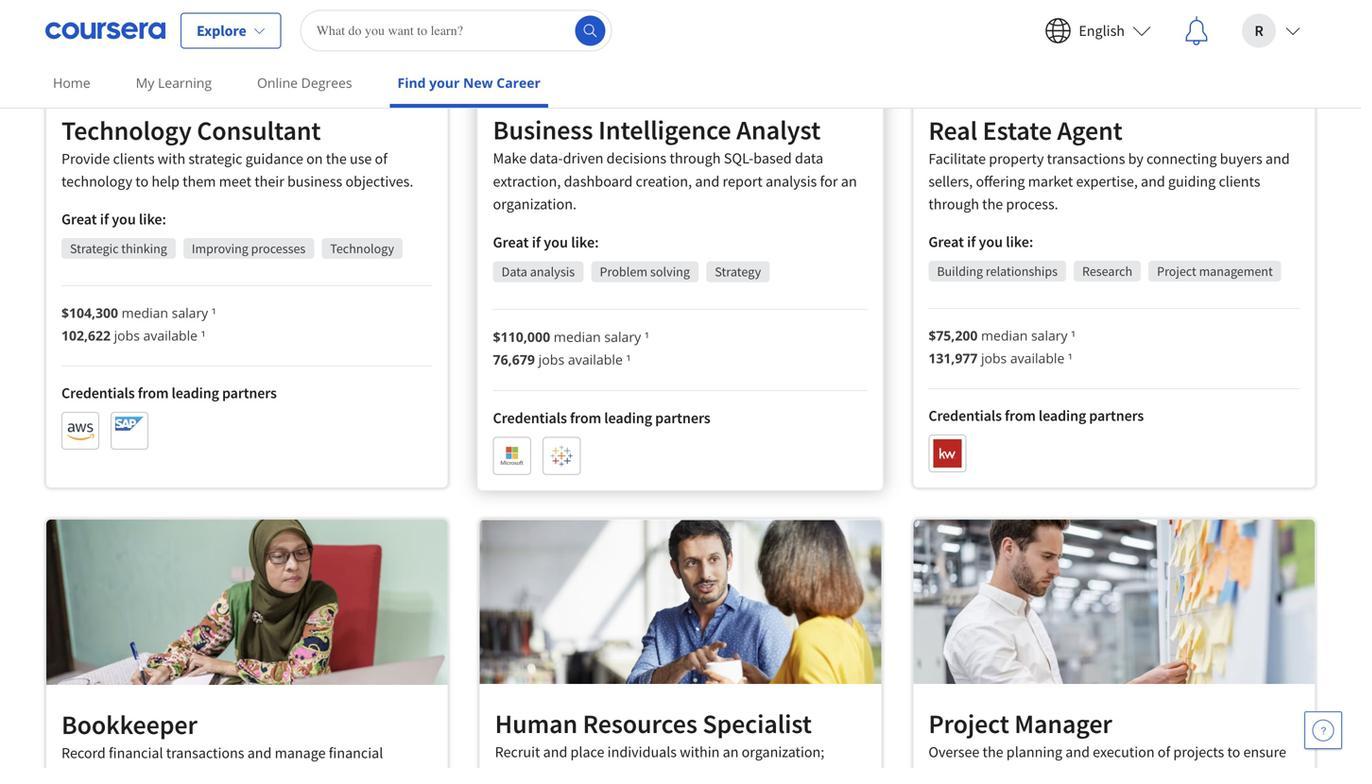 Task type: describe. For each thing, give the bounding box(es) containing it.
real estate agent facilitate property transactions by connecting buyers and sellers, offering market expertise, and guiding clients through the process.
[[928, 114, 1290, 214]]

project for management
[[1157, 263, 1196, 280]]

problem
[[600, 263, 648, 281]]

partners for estate
[[1089, 407, 1144, 425]]

jobs for business
[[539, 351, 565, 369]]

to inside technology consultant provide clients with strategic guidance on the use of technology to help them meet their business objectives.
[[135, 172, 149, 191]]

organization.
[[493, 195, 577, 214]]

credentials from leading partners for intelligence
[[493, 409, 711, 428]]

provide
[[61, 149, 110, 168]]

great for business intelligence analyst
[[493, 233, 529, 252]]

project manager oversee the planning and execution of projects to ensure they're successful.
[[928, 707, 1286, 768]]

online degrees link
[[250, 61, 360, 104]]

through inside real estate agent facilitate property transactions by connecting buyers and sellers, offering market expertise, and guiding clients through the process.
[[928, 195, 979, 214]]

connecting
[[1147, 149, 1217, 168]]

2 financial from the left
[[329, 744, 383, 763]]

median for real
[[981, 327, 1028, 345]]

relationships
[[986, 263, 1058, 280]]

the inside real estate agent facilitate property transactions by connecting buyers and sellers, offering market expertise, and guiding clients through the process.
[[982, 195, 1003, 214]]

address
[[636, 766, 686, 768]]

intelligence
[[598, 113, 731, 146]]

research
[[1082, 263, 1132, 280]]

manage
[[275, 744, 326, 763]]

102,622
[[61, 326, 111, 344]]

find your new career
[[397, 74, 541, 92]]

$75,200
[[928, 327, 978, 345]]

building relationships
[[937, 263, 1058, 280]]

technology consultant provide clients with strategic guidance on the use of technology to help them meet their business objectives.
[[61, 114, 413, 191]]

credentials for real
[[928, 407, 1002, 425]]

market
[[1028, 172, 1073, 191]]

available for estate
[[1010, 349, 1065, 367]]

human resources specialist recruit and place individuals within an organization; interpret policies, and address employee relations matters.
[[495, 708, 865, 768]]

project for manager
[[928, 707, 1009, 740]]

data
[[502, 263, 527, 281]]

consultant
[[197, 114, 321, 147]]

jobs for technology
[[114, 326, 140, 344]]

real
[[928, 114, 977, 147]]

bookkeeper image
[[46, 520, 448, 685]]

employee
[[689, 766, 751, 768]]

$75,200 median salary ¹ 131,977 jobs available ¹
[[928, 327, 1076, 367]]

explore
[[197, 21, 246, 40]]

manager
[[1014, 707, 1112, 740]]

like: for intelligence
[[571, 233, 599, 252]]

guidance
[[245, 149, 303, 168]]

learning
[[158, 74, 212, 92]]

ensure
[[1243, 743, 1286, 762]]

an inside business intelligence analyst make data-driven decisions through sql-based data extraction, dashboard creation, and report analysis for an organization.
[[841, 172, 857, 191]]

technology for technology consultant provide clients with strategic guidance on the use of technology to help them meet their business objectives.
[[61, 114, 192, 147]]

home link
[[45, 61, 98, 104]]

bookkeeper record financial transactions and manage financial records.
[[61, 709, 383, 768]]

career
[[496, 74, 541, 92]]

credentials from leading partners for consultant
[[61, 384, 277, 402]]

creation,
[[636, 172, 692, 191]]

r button
[[1227, 0, 1316, 61]]

thinking
[[121, 240, 167, 257]]

available for consultant
[[143, 326, 198, 344]]

organization;
[[742, 743, 824, 762]]

english
[[1079, 21, 1125, 40]]

clients inside technology consultant provide clients with strategic guidance on the use of technology to help them meet their business objectives.
[[113, 149, 154, 168]]

and inside business intelligence analyst make data-driven decisions through sql-based data extraction, dashboard creation, and report analysis for an organization.
[[695, 172, 720, 191]]

oversee
[[928, 743, 980, 762]]

transactions inside bookkeeper record financial transactions and manage financial records.
[[166, 744, 244, 763]]

they're
[[928, 766, 973, 768]]

sellers,
[[928, 172, 973, 191]]

management
[[1199, 263, 1273, 280]]

strategic
[[70, 240, 119, 257]]

from for consultant
[[138, 384, 169, 402]]

your
[[429, 74, 460, 92]]

expertise,
[[1076, 172, 1138, 191]]

my learning link
[[128, 61, 219, 104]]

business intelligence analyst make data-driven decisions through sql-based data extraction, dashboard creation, and report analysis for an organization.
[[493, 113, 857, 214]]

$110,000
[[493, 328, 550, 346]]

analysis inside business intelligence analyst make data-driven decisions through sql-based data extraction, dashboard creation, and report analysis for an organization.
[[766, 172, 817, 191]]

execution
[[1093, 743, 1155, 762]]

leading for consultant
[[172, 384, 219, 402]]

1 financial from the left
[[109, 744, 163, 763]]

credentials for technology
[[61, 384, 135, 402]]

76,679
[[493, 351, 535, 369]]

successful.
[[976, 766, 1044, 768]]

the inside project manager oversee the planning and execution of projects to ensure they're successful.
[[983, 743, 1003, 762]]

improving
[[192, 240, 248, 257]]

estate
[[983, 114, 1052, 147]]

building
[[937, 263, 983, 280]]

on
[[306, 149, 323, 168]]

offering
[[976, 172, 1025, 191]]

great for real estate agent
[[928, 233, 964, 252]]

available for intelligence
[[568, 351, 623, 369]]

131,977
[[928, 349, 978, 367]]

recruit
[[495, 743, 540, 762]]

you for real
[[979, 233, 1003, 252]]

new
[[463, 74, 493, 92]]

my
[[136, 74, 154, 92]]

guiding
[[1168, 172, 1216, 191]]

problem solving
[[600, 263, 690, 281]]

facilitate
[[928, 149, 986, 168]]

extraction,
[[493, 172, 561, 191]]

to inside project manager oversee the planning and execution of projects to ensure they're successful.
[[1227, 743, 1240, 762]]

clients inside real estate agent facilitate property transactions by connecting buyers and sellers, offering market expertise, and guiding clients through the process.
[[1219, 172, 1260, 191]]

and inside project manager oversee the planning and execution of projects to ensure they're successful.
[[1065, 743, 1090, 762]]

planning
[[1006, 743, 1062, 762]]

find
[[397, 74, 426, 92]]

leading for estate
[[1039, 407, 1086, 425]]

from for estate
[[1005, 407, 1036, 425]]

median for business
[[554, 328, 601, 346]]

analyst
[[737, 113, 821, 146]]

business
[[493, 113, 593, 146]]

make
[[493, 149, 527, 168]]

What do you want to learn? text field
[[300, 10, 612, 52]]

and inside bookkeeper record financial transactions and manage financial records.
[[247, 744, 272, 763]]

and down by
[[1141, 172, 1165, 191]]

technology
[[61, 172, 132, 191]]

individuals
[[607, 743, 677, 762]]

$104,300 median salary ¹ 102,622 jobs available ¹
[[61, 304, 216, 344]]

strategic
[[188, 149, 242, 168]]

data
[[795, 149, 824, 168]]

dashboard
[[564, 172, 633, 191]]



Task type: vqa. For each thing, say whether or not it's contained in the screenshot.


Task type: locate. For each thing, give the bounding box(es) containing it.
from down $110,000 median salary ¹ 76,679 jobs available ¹
[[570, 409, 601, 428]]

clients down buyers
[[1219, 172, 1260, 191]]

jobs inside $75,200 median salary ¹ 131,977 jobs available ¹
[[981, 349, 1007, 367]]

0 horizontal spatial from
[[138, 384, 169, 402]]

and down manager
[[1065, 743, 1090, 762]]

transactions down the bookkeeper
[[166, 744, 244, 763]]

median inside $110,000 median salary ¹ 76,679 jobs available ¹
[[554, 328, 601, 346]]

relations
[[754, 766, 810, 768]]

interpret
[[495, 766, 551, 768]]

if for real
[[967, 233, 976, 252]]

0 horizontal spatial analysis
[[530, 263, 575, 281]]

project left the management
[[1157, 263, 1196, 280]]

place
[[570, 743, 604, 762]]

credentials from leading partners down $110,000 median salary ¹ 76,679 jobs available ¹
[[493, 409, 711, 428]]

0 vertical spatial technology
[[61, 114, 192, 147]]

and up the policies,
[[543, 743, 567, 762]]

credentials from leading partners for estate
[[928, 407, 1144, 425]]

0 vertical spatial project
[[1157, 263, 1196, 280]]

great up data
[[493, 233, 529, 252]]

salary down improving
[[172, 304, 208, 322]]

1 horizontal spatial median
[[554, 328, 601, 346]]

matters.
[[813, 766, 865, 768]]

to left help
[[135, 172, 149, 191]]

1 vertical spatial the
[[982, 195, 1003, 214]]

processes
[[251, 240, 306, 257]]

help
[[152, 172, 180, 191]]

salary inside $110,000 median salary ¹ 76,679 jobs available ¹
[[604, 328, 641, 346]]

0 vertical spatial of
[[375, 149, 387, 168]]

credentials down 102,622
[[61, 384, 135, 402]]

0 horizontal spatial jobs
[[114, 326, 140, 344]]

process.
[[1006, 195, 1058, 214]]

1 horizontal spatial financial
[[329, 744, 383, 763]]

1 horizontal spatial great if you like:
[[493, 233, 599, 252]]

like: for estate
[[1006, 233, 1033, 252]]

of inside project manager oversee the planning and execution of projects to ensure they're successful.
[[1158, 743, 1170, 762]]

1 vertical spatial project
[[928, 707, 1009, 740]]

2 horizontal spatial salary
[[1031, 327, 1068, 345]]

0 horizontal spatial median
[[122, 304, 168, 322]]

credentials
[[61, 384, 135, 402], [928, 407, 1002, 425], [493, 409, 567, 428]]

to
[[135, 172, 149, 191], [1227, 743, 1240, 762]]

0 vertical spatial clients
[[113, 149, 154, 168]]

0 horizontal spatial partners
[[222, 384, 277, 402]]

sql-
[[724, 149, 754, 168]]

partners for intelligence
[[655, 409, 711, 428]]

1 horizontal spatial available
[[568, 351, 623, 369]]

available right 102,622
[[143, 326, 198, 344]]

0 vertical spatial the
[[326, 149, 347, 168]]

median for technology
[[122, 304, 168, 322]]

2 horizontal spatial credentials
[[928, 407, 1002, 425]]

project management
[[1157, 263, 1273, 280]]

and
[[1265, 149, 1290, 168], [695, 172, 720, 191], [1141, 172, 1165, 191], [1065, 743, 1090, 762], [543, 743, 567, 762], [247, 744, 272, 763], [609, 766, 633, 768]]

if for technology
[[100, 210, 109, 229]]

financial right the manage
[[329, 744, 383, 763]]

the right on
[[326, 149, 347, 168]]

decisions
[[607, 149, 667, 168]]

specialist
[[703, 708, 812, 741]]

human
[[495, 708, 578, 741]]

2 horizontal spatial median
[[981, 327, 1028, 345]]

1 horizontal spatial analysis
[[766, 172, 817, 191]]

2 vertical spatial the
[[983, 743, 1003, 762]]

buyers
[[1220, 149, 1262, 168]]

2 horizontal spatial if
[[967, 233, 976, 252]]

2 horizontal spatial partners
[[1089, 407, 1144, 425]]

coursera image
[[45, 16, 165, 46]]

jobs right the '131,977'
[[981, 349, 1007, 367]]

of right use
[[375, 149, 387, 168]]

online degrees
[[257, 74, 352, 92]]

0 horizontal spatial leading
[[172, 384, 219, 402]]

1 horizontal spatial credentials from leading partners
[[493, 409, 711, 428]]

great up strategic
[[61, 210, 97, 229]]

based
[[754, 149, 792, 168]]

through inside business intelligence analyst make data-driven decisions through sql-based data extraction, dashboard creation, and report analysis for an organization.
[[670, 149, 721, 168]]

like: for consultant
[[139, 210, 166, 229]]

0 horizontal spatial project
[[928, 707, 1009, 740]]

2 horizontal spatial like:
[[1006, 233, 1033, 252]]

strategy
[[715, 263, 761, 281]]

you for technology
[[112, 210, 136, 229]]

$104,300
[[61, 304, 118, 322]]

¹
[[212, 304, 216, 322], [201, 326, 206, 344], [1071, 327, 1076, 345], [645, 328, 649, 346], [1068, 349, 1073, 367], [626, 351, 631, 369]]

salary for intelligence
[[604, 328, 641, 346]]

available inside $110,000 median salary ¹ 76,679 jobs available ¹
[[568, 351, 623, 369]]

leading down $104,300 median salary ¹ 102,622 jobs available ¹ at the top of the page
[[172, 384, 219, 402]]

salary down problem
[[604, 328, 641, 346]]

0 vertical spatial an
[[841, 172, 857, 191]]

like: up relationships
[[1006, 233, 1033, 252]]

project manager image
[[913, 520, 1315, 684]]

and down individuals
[[609, 766, 633, 768]]

like: up thinking
[[139, 210, 166, 229]]

transactions down agent
[[1047, 149, 1125, 168]]

degrees
[[301, 74, 352, 92]]

from down $104,300 median salary ¹ 102,622 jobs available ¹ at the top of the page
[[138, 384, 169, 402]]

0 horizontal spatial through
[[670, 149, 721, 168]]

english button
[[1030, 0, 1166, 61]]

0 vertical spatial transactions
[[1047, 149, 1125, 168]]

salary down relationships
[[1031, 327, 1068, 345]]

1 horizontal spatial you
[[544, 233, 568, 252]]

jobs inside $110,000 median salary ¹ 76,679 jobs available ¹
[[539, 351, 565, 369]]

explore button
[[181, 13, 281, 49]]

0 horizontal spatial if
[[100, 210, 109, 229]]

if up building
[[967, 233, 976, 252]]

1 vertical spatial through
[[928, 195, 979, 214]]

online
[[257, 74, 298, 92]]

1 horizontal spatial leading
[[604, 409, 652, 428]]

to left the ensure
[[1227, 743, 1240, 762]]

great
[[61, 210, 97, 229], [928, 233, 964, 252], [493, 233, 529, 252]]

leading down $75,200 median salary ¹ 131,977 jobs available ¹
[[1039, 407, 1086, 425]]

report
[[723, 172, 763, 191]]

like: up data analysis
[[571, 233, 599, 252]]

1 vertical spatial an
[[723, 743, 739, 762]]

0 horizontal spatial an
[[723, 743, 739, 762]]

median inside $75,200 median salary ¹ 131,977 jobs available ¹
[[981, 327, 1028, 345]]

data-
[[530, 149, 563, 168]]

find your new career link
[[390, 61, 548, 108]]

1 horizontal spatial great
[[493, 233, 529, 252]]

1 horizontal spatial technology
[[330, 240, 394, 257]]

1 horizontal spatial like:
[[571, 233, 599, 252]]

credentials from leading partners down $104,300 median salary ¹ 102,622 jobs available ¹ at the top of the page
[[61, 384, 277, 402]]

0 horizontal spatial like:
[[139, 210, 166, 229]]

partners
[[222, 384, 277, 402], [1089, 407, 1144, 425], [655, 409, 711, 428]]

credentials for business
[[493, 409, 567, 428]]

1 vertical spatial technology
[[330, 240, 394, 257]]

and left report
[[695, 172, 720, 191]]

1 horizontal spatial an
[[841, 172, 857, 191]]

transactions inside real estate agent facilitate property transactions by connecting buyers and sellers, offering market expertise, and guiding clients through the process.
[[1047, 149, 1125, 168]]

credentials from leading partners down $75,200 median salary ¹ 131,977 jobs available ¹
[[928, 407, 1144, 425]]

1 horizontal spatial project
[[1157, 263, 1196, 280]]

financial
[[109, 744, 163, 763], [329, 744, 383, 763]]

clients left with
[[113, 149, 154, 168]]

median right $75,200
[[981, 327, 1028, 345]]

by
[[1128, 149, 1143, 168]]

credentials down the '131,977'
[[928, 407, 1002, 425]]

1 vertical spatial analysis
[[530, 263, 575, 281]]

home
[[53, 74, 90, 92]]

the down offering
[[982, 195, 1003, 214]]

through up creation,
[[670, 149, 721, 168]]

project up oversee at the right bottom of page
[[928, 707, 1009, 740]]

analysis right data
[[530, 263, 575, 281]]

0 horizontal spatial credentials from leading partners
[[61, 384, 277, 402]]

you up building relationships
[[979, 233, 1003, 252]]

objectives.
[[345, 172, 413, 191]]

an right 'for' at the top right of page
[[841, 172, 857, 191]]

1 horizontal spatial to
[[1227, 743, 1240, 762]]

if for business
[[532, 233, 541, 252]]

for
[[820, 172, 838, 191]]

jobs right 76,679
[[539, 351, 565, 369]]

bookkeeper
[[61, 709, 197, 742]]

$110,000 median salary ¹ 76,679 jobs available ¹
[[493, 328, 649, 369]]

of left projects
[[1158, 743, 1170, 762]]

available inside $75,200 median salary ¹ 131,977 jobs available ¹
[[1010, 349, 1065, 367]]

great if you like: up building relationships
[[928, 233, 1033, 252]]

2 horizontal spatial from
[[1005, 407, 1036, 425]]

leading down $110,000 median salary ¹ 76,679 jobs available ¹
[[604, 409, 652, 428]]

0 vertical spatial analysis
[[766, 172, 817, 191]]

1 horizontal spatial transactions
[[1047, 149, 1125, 168]]

0 horizontal spatial transactions
[[166, 744, 244, 763]]

project inside project manager oversee the planning and execution of projects to ensure they're successful.
[[928, 707, 1009, 740]]

jobs right 102,622
[[114, 326, 140, 344]]

partners for consultant
[[222, 384, 277, 402]]

credentials from leading partners
[[61, 384, 277, 402], [928, 407, 1144, 425], [493, 409, 711, 428]]

leading for intelligence
[[604, 409, 652, 428]]

median inside $104,300 median salary ¹ 102,622 jobs available ¹
[[122, 304, 168, 322]]

analysis down data
[[766, 172, 817, 191]]

salary inside $104,300 median salary ¹ 102,622 jobs available ¹
[[172, 304, 208, 322]]

technology inside technology consultant provide clients with strategic guidance on the use of technology to help them meet their business objectives.
[[61, 114, 192, 147]]

the inside technology consultant provide clients with strategic guidance on the use of technology to help them meet their business objectives.
[[326, 149, 347, 168]]

from
[[138, 384, 169, 402], [1005, 407, 1036, 425], [570, 409, 601, 428]]

1 horizontal spatial credentials
[[493, 409, 567, 428]]

technology for technology
[[330, 240, 394, 257]]

1 horizontal spatial of
[[1158, 743, 1170, 762]]

an inside human resources specialist recruit and place individuals within an organization; interpret policies, and address employee relations matters.
[[723, 743, 739, 762]]

resources
[[583, 708, 697, 741]]

of inside technology consultant provide clients with strategic guidance on the use of technology to help them meet their business objectives.
[[375, 149, 387, 168]]

project
[[1157, 263, 1196, 280], [928, 707, 1009, 740]]

0 horizontal spatial you
[[112, 210, 136, 229]]

median right $110,000
[[554, 328, 601, 346]]

from for intelligence
[[570, 409, 601, 428]]

you up strategic thinking
[[112, 210, 136, 229]]

great if you like: up strategic thinking
[[61, 210, 166, 229]]

2 horizontal spatial credentials from leading partners
[[928, 407, 1144, 425]]

and left the manage
[[247, 744, 272, 763]]

available right 76,679
[[568, 351, 623, 369]]

available inside $104,300 median salary ¹ 102,622 jobs available ¹
[[143, 326, 198, 344]]

0 horizontal spatial to
[[135, 172, 149, 191]]

clients
[[113, 149, 154, 168], [1219, 172, 1260, 191]]

driven
[[563, 149, 604, 168]]

my learning
[[136, 74, 212, 92]]

1 vertical spatial clients
[[1219, 172, 1260, 191]]

0 horizontal spatial financial
[[109, 744, 163, 763]]

within
[[680, 743, 720, 762]]

0 horizontal spatial salary
[[172, 304, 208, 322]]

0 horizontal spatial available
[[143, 326, 198, 344]]

financial down the bookkeeper
[[109, 744, 163, 763]]

like:
[[139, 210, 166, 229], [1006, 233, 1033, 252], [571, 233, 599, 252]]

2 horizontal spatial jobs
[[981, 349, 1007, 367]]

available right the '131,977'
[[1010, 349, 1065, 367]]

and right buyers
[[1265, 149, 1290, 168]]

1 horizontal spatial clients
[[1219, 172, 1260, 191]]

credentials down 76,679
[[493, 409, 567, 428]]

great if you like:
[[61, 210, 166, 229], [928, 233, 1033, 252], [493, 233, 599, 252]]

technology
[[61, 114, 192, 147], [330, 240, 394, 257]]

salary inside $75,200 median salary ¹ 131,977 jobs available ¹
[[1031, 327, 1068, 345]]

available
[[143, 326, 198, 344], [1010, 349, 1065, 367], [568, 351, 623, 369]]

property
[[989, 149, 1044, 168]]

projects
[[1173, 743, 1224, 762]]

great if you like: for technology
[[61, 210, 166, 229]]

the up successful. in the bottom right of the page
[[983, 743, 1003, 762]]

0 vertical spatial through
[[670, 149, 721, 168]]

great if you like: up data analysis
[[493, 233, 599, 252]]

2 horizontal spatial great if you like:
[[928, 233, 1033, 252]]

jobs for real
[[981, 349, 1007, 367]]

policies,
[[554, 766, 606, 768]]

jobs
[[114, 326, 140, 344], [981, 349, 1007, 367], [539, 351, 565, 369]]

1 vertical spatial of
[[1158, 743, 1170, 762]]

2 horizontal spatial leading
[[1039, 407, 1086, 425]]

help center image
[[1312, 719, 1335, 742]]

2 horizontal spatial great
[[928, 233, 964, 252]]

meet
[[219, 172, 251, 191]]

an up employee
[[723, 743, 739, 762]]

through down sellers,
[[928, 195, 979, 214]]

0 horizontal spatial clients
[[113, 149, 154, 168]]

1 horizontal spatial if
[[532, 233, 541, 252]]

1 horizontal spatial salary
[[604, 328, 641, 346]]

1 horizontal spatial through
[[928, 195, 979, 214]]

agent
[[1057, 114, 1123, 147]]

great if you like: for business
[[493, 233, 599, 252]]

1 vertical spatial to
[[1227, 743, 1240, 762]]

0 horizontal spatial credentials
[[61, 384, 135, 402]]

median
[[122, 304, 168, 322], [981, 327, 1028, 345], [554, 328, 601, 346]]

salary for estate
[[1031, 327, 1068, 345]]

0 horizontal spatial great if you like:
[[61, 210, 166, 229]]

use
[[350, 149, 372, 168]]

business
[[287, 172, 342, 191]]

great if you like: for real
[[928, 233, 1033, 252]]

technology up provide
[[61, 114, 192, 147]]

you for business
[[544, 233, 568, 252]]

salary for consultant
[[172, 304, 208, 322]]

jobs inside $104,300 median salary ¹ 102,622 jobs available ¹
[[114, 326, 140, 344]]

0 horizontal spatial great
[[61, 210, 97, 229]]

improving processes
[[192, 240, 306, 257]]

with
[[157, 149, 185, 168]]

median right '$104,300'
[[122, 304, 168, 322]]

1 horizontal spatial from
[[570, 409, 601, 428]]

you up data analysis
[[544, 233, 568, 252]]

if up data analysis
[[532, 233, 541, 252]]

2 horizontal spatial available
[[1010, 349, 1065, 367]]

from down $75,200 median salary ¹ 131,977 jobs available ¹
[[1005, 407, 1036, 425]]

1 horizontal spatial jobs
[[539, 351, 565, 369]]

1 horizontal spatial partners
[[655, 409, 711, 428]]

if up strategic
[[100, 210, 109, 229]]

0 vertical spatial to
[[135, 172, 149, 191]]

great for technology consultant
[[61, 210, 97, 229]]

great up building
[[928, 233, 964, 252]]

2 horizontal spatial you
[[979, 233, 1003, 252]]

None search field
[[300, 10, 612, 52]]

0 horizontal spatial of
[[375, 149, 387, 168]]

technology down objectives. on the left top of page
[[330, 240, 394, 257]]

0 horizontal spatial technology
[[61, 114, 192, 147]]

the
[[326, 149, 347, 168], [982, 195, 1003, 214], [983, 743, 1003, 762]]

of
[[375, 149, 387, 168], [1158, 743, 1170, 762]]

1 vertical spatial transactions
[[166, 744, 244, 763]]



